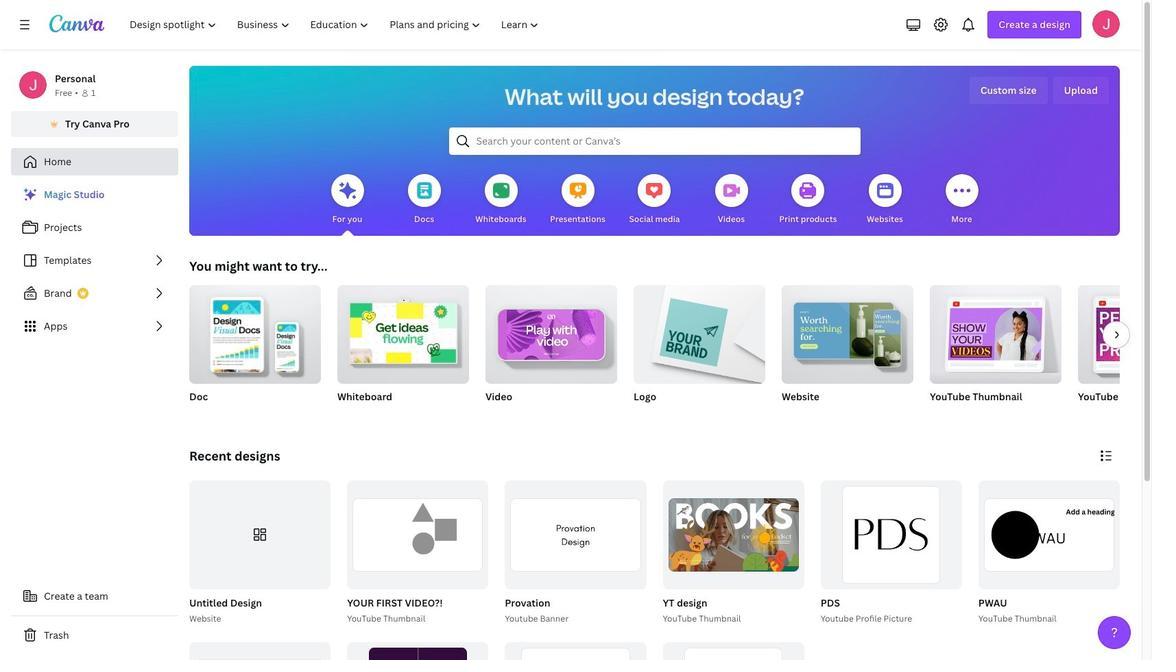 Task type: locate. For each thing, give the bounding box(es) containing it.
top level navigation element
[[121, 11, 551, 38]]

list
[[11, 181, 178, 340]]

None search field
[[449, 128, 861, 155]]

group
[[486, 280, 618, 421], [486, 280, 618, 384], [634, 280, 766, 421], [634, 280, 766, 384], [782, 280, 914, 421], [782, 280, 914, 384], [931, 280, 1062, 421], [931, 280, 1062, 384], [189, 285, 321, 421], [338, 285, 469, 421], [1079, 285, 1153, 421], [1079, 285, 1153, 384], [187, 481, 331, 626], [189, 481, 331, 590], [345, 481, 489, 626], [347, 481, 489, 590], [503, 481, 647, 626], [505, 481, 647, 590], [661, 481, 805, 626], [663, 481, 805, 590], [818, 481, 963, 626], [821, 481, 963, 590], [976, 481, 1121, 626], [979, 481, 1121, 590], [347, 643, 489, 661], [505, 643, 647, 661], [663, 643, 805, 661]]



Task type: vqa. For each thing, say whether or not it's contained in the screenshot.
group
yes



Task type: describe. For each thing, give the bounding box(es) containing it.
james peterson image
[[1093, 10, 1121, 38]]

Search search field
[[477, 128, 833, 154]]



